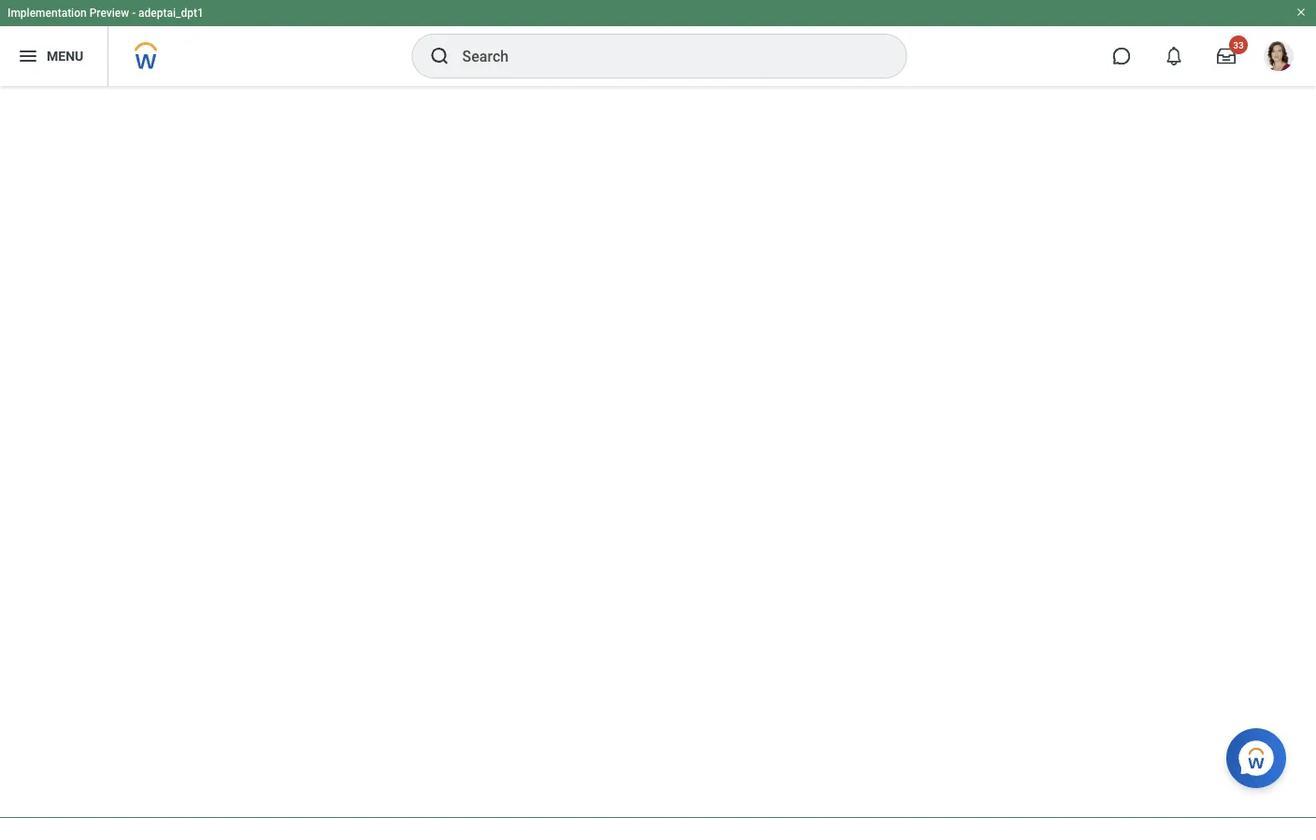 Task type: describe. For each thing, give the bounding box(es) containing it.
menu
[[47, 48, 83, 64]]

adeptai_dpt1
[[138, 7, 204, 20]]

close environment banner image
[[1296, 7, 1307, 18]]

implementation
[[7, 7, 87, 20]]

menu button
[[0, 26, 108, 86]]

inbox large image
[[1217, 47, 1236, 65]]

implementation preview -   adeptai_dpt1
[[7, 7, 204, 20]]

-
[[132, 7, 136, 20]]

search image
[[429, 45, 451, 67]]



Task type: locate. For each thing, give the bounding box(es) containing it.
notifications large image
[[1165, 47, 1184, 65]]

33
[[1233, 39, 1244, 50]]

preview
[[89, 7, 129, 20]]

33 button
[[1206, 36, 1248, 77]]

profile logan mcneil image
[[1264, 41, 1294, 75]]

Search Workday  search field
[[462, 36, 868, 77]]

justify image
[[17, 45, 39, 67]]

menu banner
[[0, 0, 1316, 86]]



Task type: vqa. For each thing, say whether or not it's contained in the screenshot.
MENU dropdown button in the top of the page
yes



